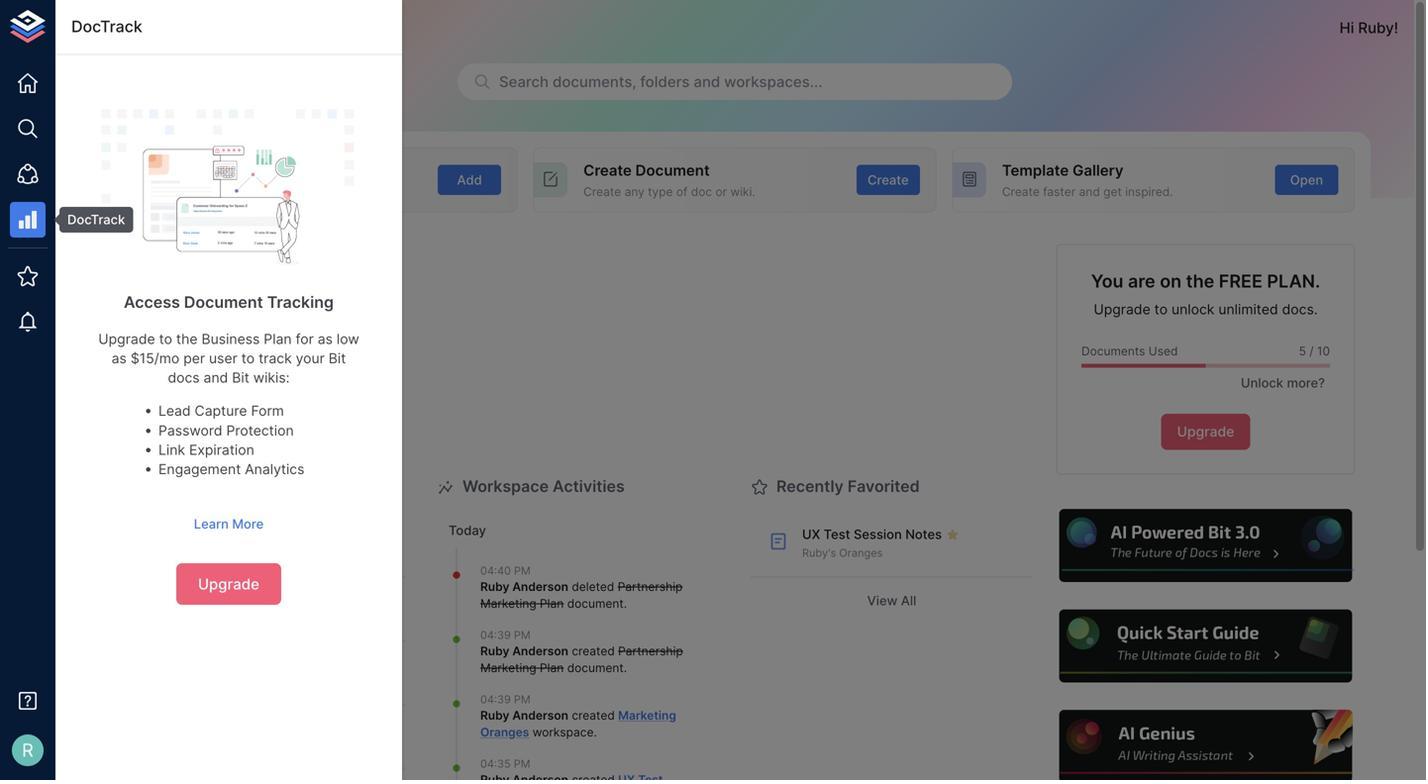 Task type: describe. For each thing, give the bounding box(es) containing it.
workspaces
[[249, 245, 344, 265]]

bookmarked workspaces
[[149, 245, 344, 265]]

04:40
[[480, 565, 511, 578]]

created for document
[[572, 644, 615, 659]]

marketing inside marketing oranges
[[618, 709, 676, 723]]

plan for ruby anderson deleted
[[540, 597, 564, 611]]

1 vertical spatial upgrade button
[[176, 563, 281, 605]]

5
[[1299, 344, 1306, 359]]

recent
[[149, 477, 202, 496]]

0 vertical spatial .
[[624, 597, 627, 611]]

or inside the add workspace collaborate or make it private.
[[233, 185, 245, 199]]

1 vertical spatial bit
[[232, 370, 249, 386]]

1 horizontal spatial documents
[[1082, 344, 1145, 359]]

workspace activities
[[463, 477, 625, 496]]

password
[[158, 422, 222, 439]]

2 help image from the top
[[1057, 607, 1355, 686]]

style
[[214, 591, 245, 606]]

04:40 pm
[[480, 565, 531, 578]]

used
[[1149, 344, 1178, 359]]

lead
[[158, 403, 191, 420]]

2 test from the left
[[824, 527, 850, 542]]

view all
[[867, 593, 917, 609]]

wiki.
[[730, 185, 755, 199]]

plan for ruby anderson created
[[540, 661, 564, 675]]

favorited
[[848, 477, 920, 496]]

access
[[124, 293, 180, 312]]

are
[[1128, 270, 1156, 292]]

documents,
[[553, 73, 636, 91]]

and inside template gallery create faster and get inspired.
[[1079, 185, 1100, 199]]

create button
[[857, 165, 920, 195]]

view all button
[[751, 586, 1033, 616]]

notes inside "link"
[[278, 527, 314, 542]]

upgrade for upgrade to the business plan for as low as $15/mo per user to track your bit docs and bit wikis:
[[98, 331, 155, 348]]

ux inside "link"
[[174, 527, 192, 542]]

add workspace collaborate or make it private.
[[165, 161, 334, 199]]

learn
[[194, 517, 229, 532]]

1 horizontal spatial upgrade button
[[1161, 414, 1250, 450]]

wikis:
[[253, 370, 290, 386]]

bookmark
[[277, 339, 329, 352]]

create document create any type of doc or wiki.
[[584, 161, 755, 199]]

unlock more? button
[[1230, 368, 1330, 398]]

ruby's oranges
[[802, 547, 883, 560]]

plan inside upgrade to the business plan for as low as $15/mo per user to track your bit docs and bit wikis:
[[264, 331, 292, 348]]

0 vertical spatial doctrack
[[71, 17, 142, 36]]

2 anderson from the top
[[512, 644, 569, 659]]

oranges for ruby's oranges
[[839, 547, 883, 560]]

bookmark workspace button
[[256, 290, 351, 385]]

search documents, folders and workspaces... button
[[458, 63, 1012, 100]]

2 vertical spatial .
[[594, 725, 597, 740]]

learn more button
[[189, 509, 269, 540]]

me
[[183, 414, 198, 427]]

business
[[202, 331, 260, 348]]

ruby oranges
[[103, 19, 204, 37]]

r button
[[6, 729, 50, 773]]

04:39 for document
[[480, 629, 511, 642]]

doctrack tooltip
[[46, 207, 133, 233]]

created for workspace
[[572, 709, 615, 723]]

document for create
[[636, 161, 710, 179]]

upgrade to the business plan for as low as $15/mo per user to track your bit docs and bit wikis:
[[98, 331, 359, 386]]

private.
[[292, 185, 334, 199]]

access document tracking
[[124, 293, 334, 312]]

only
[[156, 414, 180, 427]]

04:35 pm
[[480, 758, 530, 771]]

ruby anderson created for workspace
[[480, 709, 618, 723]]

unlock
[[1241, 375, 1284, 391]]

guide
[[249, 591, 285, 606]]

and inside upgrade to the business plan for as low as $15/mo per user to track your bit docs and bit wikis:
[[204, 370, 228, 386]]

bookmarked
[[149, 245, 245, 265]]

upgrade for upgrade button to the bottom
[[198, 575, 260, 593]]

unlimited
[[1219, 301, 1278, 318]]

add for add workspace collaborate or make it private.
[[165, 161, 194, 179]]

ruby anderson deleted
[[480, 580, 618, 594]]

open
[[1290, 172, 1323, 188]]

you
[[1091, 270, 1124, 292]]

search
[[499, 73, 549, 91]]

2 ux from the left
[[802, 527, 820, 542]]

oranges for ruby oranges
[[143, 19, 204, 37]]

test inside "link"
[[196, 527, 222, 542]]

partnership for created
[[618, 644, 683, 659]]

oranges for ruby's oranges only me
[[173, 394, 225, 410]]

1 horizontal spatial workspace
[[463, 477, 549, 496]]

free
[[1219, 270, 1263, 292]]

track
[[259, 350, 292, 367]]

recently
[[777, 477, 844, 496]]

add button
[[438, 165, 501, 195]]

gallery
[[1073, 161, 1124, 179]]

marketing for ruby anderson deleted
[[480, 597, 537, 611]]

recent documents
[[149, 477, 294, 496]]

3 pm from the top
[[514, 693, 531, 706]]

faster
[[1043, 185, 1076, 199]]

2 session from the left
[[854, 527, 902, 542]]

it
[[281, 185, 289, 199]]

ruby's for ruby's oranges only me
[[129, 394, 170, 410]]

doctrack inside tooltip
[[67, 212, 125, 227]]

capture
[[195, 403, 247, 420]]

folders
[[640, 73, 690, 91]]

lead capture form password protection link expiration engagement analytics
[[158, 403, 305, 478]]

upgrade for rightmost upgrade button
[[1177, 424, 1235, 440]]

the inside upgrade to the business plan for as low as $15/mo per user to track your bit docs and bit wikis:
[[176, 331, 198, 348]]

partnership marketing plan for created
[[480, 644, 683, 675]]

recently favorited
[[777, 477, 920, 496]]

create inside "button"
[[868, 172, 909, 188]]

0 horizontal spatial to
[[159, 331, 172, 348]]

make
[[248, 185, 278, 199]]

inspired.
[[1125, 185, 1173, 199]]

expiration
[[189, 442, 254, 458]]

marketing oranges link
[[480, 709, 676, 740]]

oranges for marketing oranges
[[480, 725, 529, 740]]

1 vertical spatial documents
[[206, 477, 294, 496]]

brand style guide ruby's oranges
[[174, 591, 285, 624]]

more?
[[1287, 375, 1325, 391]]

1 horizontal spatial workspace
[[533, 725, 594, 740]]

ruby's oranges only me
[[129, 394, 225, 427]]

search documents, folders and workspaces...
[[499, 73, 823, 91]]

marketing oranges
[[480, 709, 676, 740]]

docs.
[[1282, 301, 1318, 318]]

user
[[209, 350, 238, 367]]

1 vertical spatial as
[[112, 350, 127, 367]]



Task type: locate. For each thing, give the bounding box(es) containing it.
0 vertical spatial partnership
[[618, 580, 683, 594]]

0 vertical spatial workspace
[[275, 355, 331, 367]]

as
[[318, 331, 333, 348], [112, 350, 127, 367]]

today
[[449, 523, 486, 538]]

link
[[158, 442, 185, 458]]

0 vertical spatial workspace
[[198, 161, 279, 179]]

the up per
[[176, 331, 198, 348]]

pm
[[514, 565, 531, 578], [514, 629, 531, 642], [514, 693, 531, 706], [514, 758, 530, 771]]

1 horizontal spatial ruby's
[[174, 611, 208, 624]]

1 vertical spatial and
[[1079, 185, 1100, 199]]

partnership
[[618, 580, 683, 594], [618, 644, 683, 659]]

bookmark workspace
[[275, 339, 331, 367]]

2 notes from the left
[[905, 527, 942, 542]]

1 partnership marketing plan from the top
[[480, 580, 683, 611]]

analytics
[[245, 461, 305, 478]]

1 session from the left
[[226, 527, 274, 542]]

1 horizontal spatial r
[[79, 19, 88, 36]]

to up $15/mo
[[159, 331, 172, 348]]

1 vertical spatial anderson
[[512, 644, 569, 659]]

2 vertical spatial help image
[[1057, 707, 1355, 780]]

document
[[636, 161, 710, 179], [184, 293, 263, 312]]

04:39 down 04:40
[[480, 629, 511, 642]]

add inside the add workspace collaborate or make it private.
[[165, 161, 194, 179]]

anderson down ruby anderson deleted
[[512, 644, 569, 659]]

0 vertical spatial marketing
[[480, 597, 537, 611]]

1 test from the left
[[196, 527, 222, 542]]

2 or from the left
[[716, 185, 727, 199]]

2 ux test session notes from the left
[[802, 527, 942, 542]]

you are on the free plan. upgrade to unlock unlimited docs.
[[1091, 270, 1321, 318]]

1 vertical spatial document
[[184, 293, 263, 312]]

04:39 up 04:35
[[480, 693, 511, 706]]

created down deleted
[[572, 644, 615, 659]]

2 pm from the top
[[514, 629, 531, 642]]

test left more
[[196, 527, 222, 542]]

pm up workspace .
[[514, 693, 531, 706]]

0 horizontal spatial r
[[22, 740, 34, 762]]

and down the gallery
[[1079, 185, 1100, 199]]

hi ruby !
[[1340, 19, 1399, 37]]

ruby
[[103, 19, 139, 37], [1358, 19, 1394, 37], [480, 580, 509, 594], [480, 644, 509, 659], [480, 709, 509, 723]]

0 vertical spatial document
[[636, 161, 710, 179]]

0 vertical spatial created
[[572, 644, 615, 659]]

as right for
[[318, 331, 333, 348]]

1 notes from the left
[[278, 527, 314, 542]]

and
[[694, 73, 720, 91], [1079, 185, 1100, 199], [204, 370, 228, 386]]

any
[[625, 185, 645, 199]]

1 ux from the left
[[174, 527, 192, 542]]

oranges inside brand style guide ruby's oranges
[[211, 611, 255, 624]]

template gallery create faster and get inspired.
[[1002, 161, 1173, 199]]

1 vertical spatial doctrack
[[67, 212, 125, 227]]

0 horizontal spatial test
[[196, 527, 222, 542]]

1 horizontal spatial bit
[[329, 350, 346, 367]]

deleted
[[572, 580, 614, 594]]

and down user
[[204, 370, 228, 386]]

template
[[1002, 161, 1069, 179]]

2 vertical spatial to
[[241, 350, 255, 367]]

document up the of in the left top of the page
[[636, 161, 710, 179]]

doctrack
[[71, 17, 142, 36], [67, 212, 125, 227]]

0 horizontal spatial ux
[[174, 527, 192, 542]]

1 vertical spatial marketing
[[480, 661, 537, 675]]

1 vertical spatial .
[[624, 661, 627, 675]]

1 04:39 pm from the top
[[480, 629, 531, 642]]

document . down deleted
[[564, 597, 627, 611]]

document inside create document create any type of doc or wiki.
[[636, 161, 710, 179]]

help image
[[1057, 507, 1355, 585], [1057, 607, 1355, 686], [1057, 707, 1355, 780]]

1 vertical spatial document
[[567, 661, 624, 675]]

ruby's down recently
[[802, 547, 836, 560]]

to inside 'you are on the free plan. upgrade to unlock unlimited docs.'
[[1155, 301, 1168, 318]]

0 vertical spatial and
[[694, 73, 720, 91]]

2 created from the top
[[572, 709, 615, 723]]

low
[[337, 331, 359, 348]]

0 vertical spatial 04:39
[[480, 629, 511, 642]]

test up ruby's oranges at the bottom of page
[[824, 527, 850, 542]]

0 horizontal spatial upgrade button
[[176, 563, 281, 605]]

upgrade
[[1094, 301, 1151, 318], [98, 331, 155, 348], [1177, 424, 1235, 440], [198, 575, 260, 593]]

2 vertical spatial marketing
[[618, 709, 676, 723]]

$15/mo
[[131, 350, 180, 367]]

document . for created
[[564, 661, 627, 675]]

open button
[[1275, 165, 1339, 195]]

2 horizontal spatial to
[[1155, 301, 1168, 318]]

1 horizontal spatial or
[[716, 185, 727, 199]]

0 vertical spatial document
[[567, 597, 624, 611]]

1 help image from the top
[[1057, 507, 1355, 585]]

1 horizontal spatial ux
[[802, 527, 820, 542]]

ruby anderson created up workspace .
[[480, 709, 618, 723]]

activities
[[553, 477, 625, 496]]

0 horizontal spatial session
[[226, 527, 274, 542]]

0 vertical spatial anderson
[[512, 580, 569, 594]]

created
[[572, 644, 615, 659], [572, 709, 615, 723]]

ux up ruby's oranges at the bottom of page
[[802, 527, 820, 542]]

04:39 pm for workspace .
[[480, 693, 531, 706]]

document
[[567, 597, 624, 611], [567, 661, 624, 675]]

0 vertical spatial to
[[1155, 301, 1168, 318]]

session
[[226, 527, 274, 542], [854, 527, 902, 542]]

1 04:39 from the top
[[480, 629, 511, 642]]

oranges
[[143, 19, 204, 37], [173, 394, 225, 410], [839, 547, 883, 560], [211, 611, 255, 624], [480, 725, 529, 740]]

1 horizontal spatial and
[[694, 73, 720, 91]]

learn more
[[194, 517, 264, 532]]

workspaces...
[[724, 73, 823, 91]]

partnership marketing plan for deleted
[[480, 580, 683, 611]]

or inside create document create any type of doc or wiki.
[[716, 185, 727, 199]]

engagement
[[158, 461, 241, 478]]

1 anderson from the top
[[512, 580, 569, 594]]

1 vertical spatial to
[[159, 331, 172, 348]]

notes right more
[[278, 527, 314, 542]]

1 horizontal spatial add
[[457, 172, 482, 188]]

ruby's inside ruby's oranges only me
[[129, 394, 170, 410]]

04:35
[[480, 758, 511, 771]]

1 horizontal spatial session
[[854, 527, 902, 542]]

1 vertical spatial workspace
[[533, 725, 594, 740]]

document up business at the left of page
[[184, 293, 263, 312]]

ruby's up only
[[129, 394, 170, 410]]

1 horizontal spatial document
[[636, 161, 710, 179]]

1 vertical spatial created
[[572, 709, 615, 723]]

0 vertical spatial plan
[[264, 331, 292, 348]]

workspace inside button
[[275, 355, 331, 367]]

04:39 pm up 04:35 pm
[[480, 693, 531, 706]]

0 vertical spatial 04:39 pm
[[480, 629, 531, 642]]

1 vertical spatial 04:39 pm
[[480, 693, 531, 706]]

1 vertical spatial document .
[[564, 661, 627, 675]]

tracking
[[267, 293, 334, 312]]

04:39 pm for document .
[[480, 629, 531, 642]]

1 horizontal spatial notes
[[905, 527, 942, 542]]

add inside button
[[457, 172, 482, 188]]

1 vertical spatial the
[[176, 331, 198, 348]]

oranges inside ruby's oranges only me
[[173, 394, 225, 410]]

0 vertical spatial partnership marketing plan
[[480, 580, 683, 611]]

ruby anderson created
[[480, 644, 618, 659], [480, 709, 618, 723]]

the inside 'you are on the free plan. upgrade to unlock unlimited docs.'
[[1186, 270, 1215, 292]]

ux test session notes link
[[123, 514, 405, 578]]

0 horizontal spatial bit
[[232, 370, 249, 386]]

1 vertical spatial plan
[[540, 597, 564, 611]]

the
[[1186, 270, 1215, 292], [176, 331, 198, 348]]

view
[[867, 593, 898, 609]]

your
[[296, 350, 325, 367]]

plan up track
[[264, 331, 292, 348]]

document for deleted
[[567, 597, 624, 611]]

to
[[1155, 301, 1168, 318], [159, 331, 172, 348], [241, 350, 255, 367]]

1 pm from the top
[[514, 565, 531, 578]]

2 horizontal spatial ruby's
[[802, 547, 836, 560]]

10
[[1317, 344, 1330, 359]]

1 created from the top
[[572, 644, 615, 659]]

2 vertical spatial ruby's
[[174, 611, 208, 624]]

0 horizontal spatial or
[[233, 185, 245, 199]]

2 partnership marketing plan from the top
[[480, 644, 683, 675]]

0 vertical spatial upgrade button
[[1161, 414, 1250, 450]]

bit down low at the top of page
[[329, 350, 346, 367]]

1 or from the left
[[233, 185, 245, 199]]

ruby anderson created down ruby anderson deleted
[[480, 644, 618, 659]]

ruby's
[[129, 394, 170, 410], [802, 547, 836, 560], [174, 611, 208, 624]]

1 vertical spatial partnership marketing plan
[[480, 644, 683, 675]]

more
[[232, 517, 264, 532]]

docs
[[168, 370, 200, 386]]

documents left used
[[1082, 344, 1145, 359]]

document . up marketing oranges link
[[564, 661, 627, 675]]

0 vertical spatial bit
[[329, 350, 346, 367]]

marketing
[[480, 597, 537, 611], [480, 661, 537, 675], [618, 709, 676, 723]]

partnership marketing plan down the 04:40 pm at the left bottom
[[480, 580, 683, 611]]

2 vertical spatial plan
[[540, 661, 564, 675]]

0 horizontal spatial workspace
[[198, 161, 279, 179]]

of
[[676, 185, 688, 199]]

plan up marketing oranges link
[[540, 661, 564, 675]]

04:39 pm down the 04:40 pm at the left bottom
[[480, 629, 531, 642]]

form
[[251, 403, 284, 420]]

ux test session notes inside "link"
[[174, 527, 314, 542]]

anderson down the 04:40 pm at the left bottom
[[512, 580, 569, 594]]

unlock more?
[[1241, 375, 1325, 391]]

2 ruby anderson created from the top
[[480, 709, 618, 723]]

pm right 04:40
[[514, 565, 531, 578]]

/
[[1310, 344, 1314, 359]]

2 vertical spatial and
[[204, 370, 228, 386]]

workspace up make
[[198, 161, 279, 179]]

hi
[[1340, 19, 1354, 37]]

ruby's inside brand style guide ruby's oranges
[[174, 611, 208, 624]]

ruby's for ruby's oranges
[[802, 547, 836, 560]]

0 horizontal spatial add
[[165, 161, 194, 179]]

0 horizontal spatial ruby's
[[129, 394, 170, 410]]

pm right 04:35
[[514, 758, 530, 771]]

2 04:39 pm from the top
[[480, 693, 531, 706]]

to down on
[[1155, 301, 1168, 318]]

collaborate
[[165, 185, 230, 199]]

notes
[[278, 527, 314, 542], [905, 527, 942, 542]]

doc
[[691, 185, 712, 199]]

2 document . from the top
[[564, 661, 627, 675]]

partnership marketing plan up marketing oranges link
[[480, 644, 683, 675]]

workspace up today
[[463, 477, 549, 496]]

2 vertical spatial anderson
[[512, 709, 569, 723]]

ruby anderson created for document
[[480, 644, 618, 659]]

r inside button
[[22, 740, 34, 762]]

1 vertical spatial workspace
[[463, 477, 549, 496]]

1 vertical spatial ruby's
[[802, 547, 836, 560]]

1 ux test session notes from the left
[[174, 527, 314, 542]]

and right folders
[[694, 73, 720, 91]]

1 ruby anderson created from the top
[[480, 644, 618, 659]]

04:39 for workspace
[[480, 693, 511, 706]]

documents up more
[[206, 477, 294, 496]]

workspace
[[275, 355, 331, 367], [533, 725, 594, 740]]

0 vertical spatial r
[[79, 19, 88, 36]]

plan
[[264, 331, 292, 348], [540, 597, 564, 611], [540, 661, 564, 675]]

2 04:39 from the top
[[480, 693, 511, 706]]

0 horizontal spatial ux test session notes
[[174, 527, 314, 542]]

0 vertical spatial as
[[318, 331, 333, 348]]

1 vertical spatial 04:39
[[480, 693, 511, 706]]

or right doc
[[716, 185, 727, 199]]

0 vertical spatial ruby anderson created
[[480, 644, 618, 659]]

0 vertical spatial document .
[[564, 597, 627, 611]]

anderson up workspace .
[[512, 709, 569, 723]]

workspace .
[[529, 725, 597, 740]]

create inside template gallery create faster and get inspired.
[[1002, 185, 1040, 199]]

brand
[[174, 591, 211, 606]]

0 horizontal spatial documents
[[206, 477, 294, 496]]

1 horizontal spatial to
[[241, 350, 255, 367]]

marketing for ruby anderson created
[[480, 661, 537, 675]]

workspace inside the add workspace collaborate or make it private.
[[198, 161, 279, 179]]

notes down the favorited
[[905, 527, 942, 542]]

1 horizontal spatial as
[[318, 331, 333, 348]]

1 horizontal spatial the
[[1186, 270, 1215, 292]]

0 vertical spatial ruby's
[[129, 394, 170, 410]]

session inside "link"
[[226, 527, 274, 542]]

2 horizontal spatial and
[[1079, 185, 1100, 199]]

0 horizontal spatial as
[[112, 350, 127, 367]]

1 vertical spatial partnership
[[618, 644, 683, 659]]

04:39
[[480, 629, 511, 642], [480, 693, 511, 706]]

upgrade inside 'you are on the free plan. upgrade to unlock unlimited docs.'
[[1094, 301, 1151, 318]]

add
[[165, 161, 194, 179], [457, 172, 482, 188]]

upgrade inside upgrade to the business plan for as low as $15/mo per user to track your bit docs and bit wikis:
[[98, 331, 155, 348]]

add for add
[[457, 172, 482, 188]]

and inside "button"
[[694, 73, 720, 91]]

pm down ruby anderson deleted
[[514, 629, 531, 642]]

document . for deleted
[[564, 597, 627, 611]]

document up marketing oranges link
[[567, 661, 624, 675]]

plan down ruby anderson deleted
[[540, 597, 564, 611]]

1 document . from the top
[[564, 597, 627, 611]]

0 horizontal spatial workspace
[[275, 355, 331, 367]]

protection
[[226, 422, 294, 439]]

document for created
[[567, 661, 624, 675]]

1 horizontal spatial test
[[824, 527, 850, 542]]

ux left learn
[[174, 527, 192, 542]]

4 pm from the top
[[514, 758, 530, 771]]

3 help image from the top
[[1057, 707, 1355, 780]]

partnership for deleted
[[618, 580, 683, 594]]

the up unlock
[[1186, 270, 1215, 292]]

document for access
[[184, 293, 263, 312]]

unlock
[[1172, 301, 1215, 318]]

1 document from the top
[[567, 597, 624, 611]]

1 vertical spatial help image
[[1057, 607, 1355, 686]]

0 horizontal spatial document
[[184, 293, 263, 312]]

documents used
[[1082, 344, 1178, 359]]

to right user
[[241, 350, 255, 367]]

or
[[233, 185, 245, 199], [716, 185, 727, 199]]

0 vertical spatial documents
[[1082, 344, 1145, 359]]

5 / 10
[[1299, 344, 1330, 359]]

for
[[296, 331, 314, 348]]

on
[[1160, 270, 1182, 292]]

2 document from the top
[[567, 661, 624, 675]]

r
[[79, 19, 88, 36], [22, 740, 34, 762]]

as left $15/mo
[[112, 350, 127, 367]]

0 horizontal spatial and
[[204, 370, 228, 386]]

1 vertical spatial r
[[22, 740, 34, 762]]

3 anderson from the top
[[512, 709, 569, 723]]

or left make
[[233, 185, 245, 199]]

bit down user
[[232, 370, 249, 386]]

0 horizontal spatial notes
[[278, 527, 314, 542]]

oranges inside marketing oranges
[[480, 725, 529, 740]]

0 vertical spatial the
[[1186, 270, 1215, 292]]

all
[[901, 593, 917, 609]]

anderson
[[512, 580, 569, 594], [512, 644, 569, 659], [512, 709, 569, 723]]

0 vertical spatial help image
[[1057, 507, 1355, 585]]

1 horizontal spatial ux test session notes
[[802, 527, 942, 542]]

type
[[648, 185, 673, 199]]

created up workspace .
[[572, 709, 615, 723]]

1 vertical spatial ruby anderson created
[[480, 709, 618, 723]]

document down deleted
[[567, 597, 624, 611]]

ruby's down brand
[[174, 611, 208, 624]]



Task type: vqa. For each thing, say whether or not it's contained in the screenshot.
the Ruby's
yes



